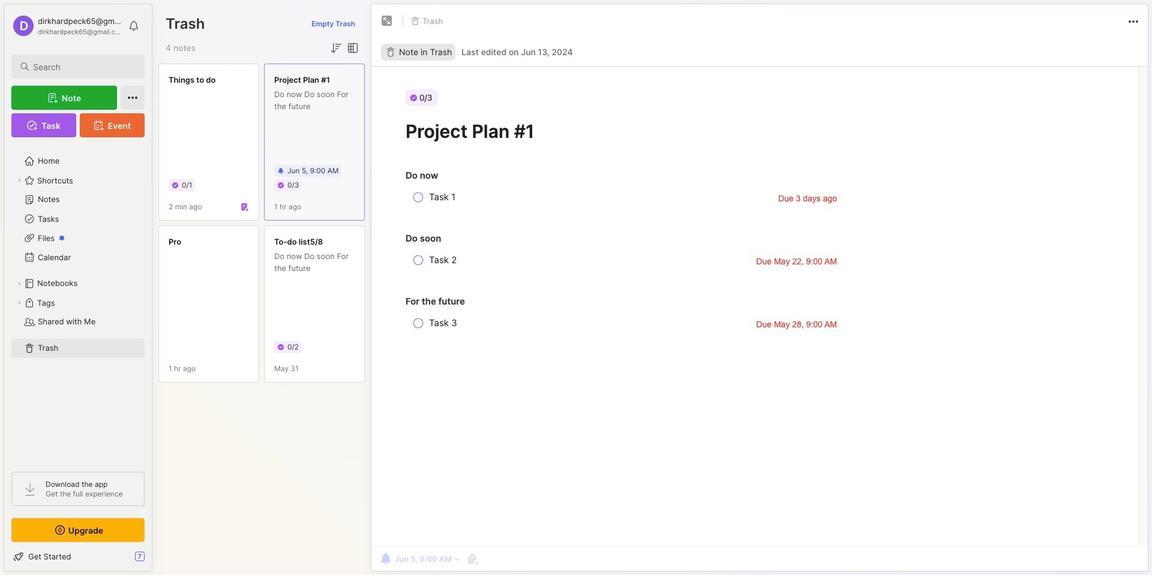 Task type: describe. For each thing, give the bounding box(es) containing it.
main element
[[0, 0, 156, 576]]

click to collapse image
[[152, 553, 161, 568]]

none search field inside main element
[[33, 59, 134, 74]]

tree inside main element
[[4, 145, 152, 462]]

More actions field
[[1127, 13, 1141, 29]]

Help and Learning task checklist field
[[4, 547, 152, 567]]

add tag image
[[465, 552, 480, 567]]

note window element
[[371, 4, 1149, 575]]

Search text field
[[33, 61, 134, 73]]

more actions image
[[1127, 14, 1141, 29]]



Task type: vqa. For each thing, say whether or not it's contained in the screenshot.
note window element
yes



Task type: locate. For each thing, give the bounding box(es) containing it.
You don't have permission to edit this reminder field
[[378, 551, 460, 568]]

Note Editor text field
[[372, 66, 1148, 547]]

Account field
[[11, 14, 122, 38]]

expand notebooks image
[[16, 280, 23, 288]]

Sort options field
[[329, 41, 343, 55]]

expand note image
[[380, 14, 394, 28]]

expand tags image
[[16, 300, 23, 307]]

None search field
[[33, 59, 134, 74]]

tree
[[4, 145, 152, 462]]

View options field
[[343, 41, 360, 55]]



